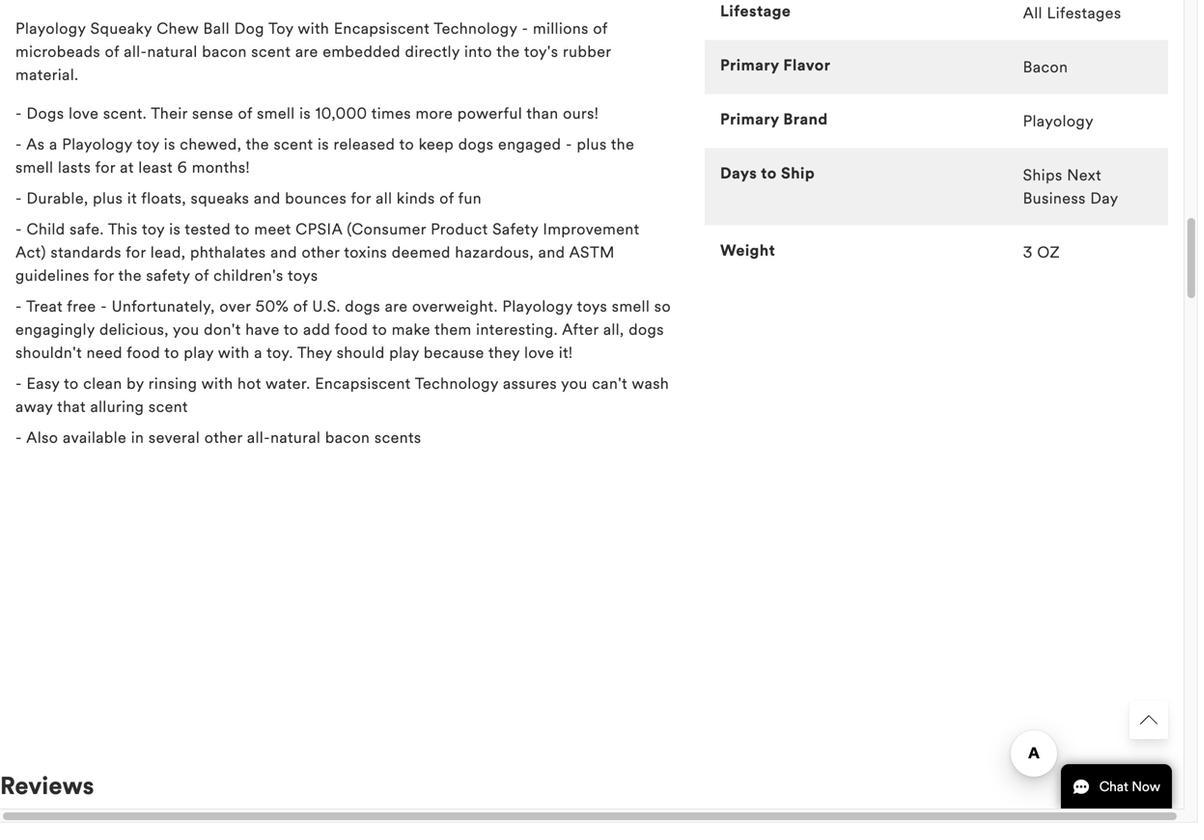Task type: vqa. For each thing, say whether or not it's contained in the screenshot.
'WHOLESOME,'
no



Task type: describe. For each thing, give the bounding box(es) containing it.
and left astm on the top
[[539, 243, 565, 262]]

and down the meet
[[271, 243, 297, 262]]

alluring
[[90, 398, 144, 417]]

also
[[26, 429, 58, 448]]

tested
[[185, 220, 231, 239]]

toys inside treat free - unfortunately, over 50% of u.s. dogs are overweight. playology toys smell so engagingly delicious, you don't have to add food to make them interesting. after all, dogs shouldn't need food to play with a toy. they should play because they love it!
[[577, 297, 608, 316]]

scent for with
[[251, 42, 291, 62]]

is left "10,000"
[[299, 104, 311, 123]]

natural inside playology squeaky chew ball dog toy with encapsiscent technology - millions of microbeads of all-natural bacon scent are embedded directly into the toy's rubber material.
[[147, 42, 198, 62]]

chewed,
[[180, 135, 242, 154]]

toy.
[[267, 344, 293, 363]]

because
[[424, 344, 485, 363]]

lifestage
[[720, 2, 791, 21]]

1 play from the left
[[184, 344, 214, 363]]

should
[[337, 344, 385, 363]]

days
[[720, 164, 757, 183]]

by
[[127, 374, 144, 394]]

1 vertical spatial dogs
[[345, 297, 381, 316]]

toys inside child safe. this toy is tested to meet cpsia (consumer product safety improvement act) standards for lead, phthalates and other toxins deemed hazardous, and astm guidelines for the safety of children's toys
[[288, 266, 318, 286]]

toy for this
[[142, 220, 165, 239]]

water.
[[266, 374, 311, 394]]

ball
[[203, 19, 230, 38]]

encapsiscent inside the easy to clean by rinsing with hot water. encapsiscent technology assures you can't wash away that alluring scent
[[315, 374, 411, 394]]

6
[[177, 158, 188, 177]]

you inside treat free - unfortunately, over 50% of u.s. dogs are overweight. playology toys smell so engagingly delicious, you don't have to add food to make them interesting. after all, dogs shouldn't need food to play with a toy. they should play because they love it!
[[173, 320, 200, 340]]

child
[[27, 220, 65, 239]]

smell inside as a playology toy is chewed, the scent is released to keep dogs engaged - plus the smell lasts for at least 6 months!
[[15, 158, 54, 177]]

is down - dogs love scent. their sense of smell is 10,000 times more powerful than ours!
[[318, 135, 329, 154]]

need
[[87, 344, 123, 363]]

easy to clean by rinsing with hot water. encapsiscent technology assures you can't wash away that alluring scent
[[15, 374, 669, 417]]

that
[[57, 398, 86, 417]]

child safe. this toy is tested to meet cpsia (consumer product safety improvement act) standards for lead, phthalates and other toxins deemed hazardous, and astm guidelines for the safety of children's toys
[[15, 220, 640, 286]]

away
[[15, 398, 53, 417]]

3
[[1023, 243, 1033, 262]]

0 horizontal spatial love
[[69, 104, 99, 123]]

chew
[[157, 19, 199, 38]]

day
[[1091, 189, 1119, 208]]

dog
[[234, 19, 264, 38]]

scents
[[375, 429, 422, 448]]

- inside as a playology toy is chewed, the scent is released to keep dogs engaged - plus the smell lasts for at least 6 months!
[[566, 135, 573, 154]]

fun
[[458, 189, 482, 208]]

bacon
[[1023, 58, 1069, 77]]

lasts
[[58, 158, 91, 177]]

material.
[[15, 65, 79, 85]]

scent for hot
[[149, 398, 188, 417]]

toy
[[268, 19, 294, 38]]

of inside child safe. this toy is tested to meet cpsia (consumer product safety improvement act) standards for lead, phthalates and other toxins deemed hazardous, and astm guidelines for the safety of children's toys
[[195, 266, 209, 286]]

1 vertical spatial food
[[127, 344, 160, 363]]

flavor
[[784, 56, 831, 75]]

toxins
[[344, 243, 387, 262]]

- left durable,
[[15, 189, 22, 208]]

safety
[[493, 220, 539, 239]]

interesting.
[[476, 320, 558, 340]]

phthalates
[[190, 243, 266, 262]]

treat free - unfortunately, over 50% of u.s. dogs are overweight. playology toys smell so engagingly delicious, you don't have to add food to make them interesting. after all, dogs shouldn't need food to play with a toy. they should play because they love it!
[[15, 297, 671, 363]]

lifestages
[[1047, 4, 1122, 23]]

bounces
[[285, 189, 347, 208]]

them
[[435, 320, 472, 340]]

safety
[[146, 266, 190, 286]]

for down this at the top left of the page
[[126, 243, 146, 262]]

it!
[[559, 344, 573, 363]]

to up should
[[372, 320, 387, 340]]

engagingly
[[15, 320, 95, 340]]

rubber
[[563, 42, 611, 62]]

into
[[464, 42, 492, 62]]

rinsing
[[149, 374, 197, 394]]

with inside treat free - unfortunately, over 50% of u.s. dogs are overweight. playology toys smell so engagingly delicious, you don't have to add food to make them interesting. after all, dogs shouldn't need food to play with a toy. they should play because they love it!
[[218, 344, 250, 363]]

clean
[[83, 374, 122, 394]]

don't
[[204, 320, 241, 340]]

u.s.
[[312, 297, 341, 316]]

ships next business day
[[1023, 166, 1119, 208]]

playology inside playology squeaky chew ball dog toy with encapsiscent technology - millions of microbeads of all-natural bacon scent are embedded directly into the toy's rubber material.
[[15, 19, 86, 38]]

other inside child safe. this toy is tested to meet cpsia (consumer product safety improvement act) standards for lead, phthalates and other toxins deemed hazardous, and astm guidelines for the safety of children's toys
[[302, 243, 340, 262]]

improvement
[[543, 220, 640, 239]]

make
[[392, 320, 431, 340]]

to inside child safe. this toy is tested to meet cpsia (consumer product safety improvement act) standards for lead, phthalates and other toxins deemed hazardous, and astm guidelines for the safety of children's toys
[[235, 220, 250, 239]]

embedded
[[323, 42, 401, 62]]

- down the material.
[[15, 135, 26, 154]]

next
[[1067, 166, 1102, 185]]

microbeads
[[15, 42, 101, 62]]

cpsia
[[296, 220, 343, 239]]

their
[[151, 104, 188, 123]]

playology down bacon
[[1023, 112, 1094, 131]]

the up months!
[[246, 135, 269, 154]]

have
[[246, 320, 280, 340]]

- up engagingly
[[15, 297, 26, 316]]

- up the act)
[[15, 220, 27, 239]]

love inside treat free - unfortunately, over 50% of u.s. dogs are overweight. playology toys smell so engagingly delicious, you don't have to add food to make them interesting. after all, dogs shouldn't need food to play with a toy. they should play because they love it!
[[524, 344, 555, 363]]

standards
[[51, 243, 122, 262]]

brand
[[784, 110, 828, 129]]

meet
[[254, 220, 291, 239]]

0 vertical spatial food
[[335, 320, 368, 340]]

for left all
[[351, 189, 371, 208]]

1 vertical spatial other
[[204, 429, 243, 448]]

millions
[[533, 19, 589, 38]]

engaged
[[498, 135, 561, 154]]

- inside treat free - unfortunately, over 50% of u.s. dogs are overweight. playology toys smell so engagingly delicious, you don't have to add food to make them interesting. after all, dogs shouldn't need food to play with a toy. they should play because they love it!
[[101, 297, 107, 316]]

to inside the easy to clean by rinsing with hot water. encapsiscent technology assures you can't wash away that alluring scent
[[64, 374, 79, 394]]

assures
[[503, 374, 557, 394]]

styled arrow button link
[[1130, 701, 1169, 740]]

all- inside playology squeaky chew ball dog toy with encapsiscent technology - millions of microbeads of all-natural bacon scent are embedded directly into the toy's rubber material.
[[124, 42, 147, 62]]

- left dogs
[[15, 104, 22, 123]]

in
[[131, 429, 144, 448]]

is inside child safe. this toy is tested to meet cpsia (consumer product safety improvement act) standards for lead, phthalates and other toxins deemed hazardous, and astm guidelines for the safety of children's toys
[[169, 220, 181, 239]]

hot
[[238, 374, 261, 394]]

encapsiscent inside playology squeaky chew ball dog toy with encapsiscent technology - millions of microbeads of all-natural bacon scent are embedded directly into the toy's rubber material.
[[334, 19, 430, 38]]

bacon inside playology squeaky chew ball dog toy with encapsiscent technology - millions of microbeads of all-natural bacon scent are embedded directly into the toy's rubber material.
[[202, 42, 247, 62]]

released
[[334, 135, 395, 154]]

as
[[26, 135, 45, 154]]

safe.
[[70, 220, 104, 239]]

you inside the easy to clean by rinsing with hot water. encapsiscent technology assures you can't wash away that alluring scent
[[561, 374, 588, 394]]

playology squeaky chew ball dog toy with encapsiscent technology - millions of microbeads of all-natural bacon scent are embedded directly into the toy's rubber material.
[[15, 19, 611, 85]]

ships
[[1023, 166, 1063, 185]]

3 oz
[[1023, 243, 1060, 262]]

unfortunately,
[[112, 297, 215, 316]]

they
[[489, 344, 520, 363]]

durable,
[[27, 189, 88, 208]]



Task type: locate. For each thing, give the bounding box(es) containing it.
food up should
[[335, 320, 368, 340]]

smell up all,
[[612, 297, 650, 316]]

smell right sense
[[257, 104, 295, 123]]

bacon down the easy to clean by rinsing with hot water. encapsiscent technology assures you can't wash away that alluring scent
[[325, 429, 370, 448]]

more
[[416, 104, 453, 123]]

primary for primary flavor
[[720, 56, 779, 75]]

you down unfortunately,
[[173, 320, 200, 340]]

are inside playology squeaky chew ball dog toy with encapsiscent technology - millions of microbeads of all-natural bacon scent are embedded directly into the toy's rubber material.
[[295, 42, 318, 62]]

primary for primary brand
[[720, 110, 779, 129]]

0 horizontal spatial food
[[127, 344, 160, 363]]

the left safety
[[118, 266, 142, 286]]

smell inside treat free - unfortunately, over 50% of u.s. dogs are overweight. playology toys smell so engagingly delicious, you don't have to add food to make them interesting. after all, dogs shouldn't need food to play with a toy. they should play because they love it!
[[612, 297, 650, 316]]

treat
[[26, 297, 63, 316]]

it
[[127, 189, 137, 208]]

scroll to top image
[[1141, 712, 1158, 729]]

2 horizontal spatial dogs
[[629, 320, 664, 340]]

technology inside playology squeaky chew ball dog toy with encapsiscent technology - millions of microbeads of all-natural bacon scent are embedded directly into the toy's rubber material.
[[434, 19, 518, 38]]

business
[[1023, 189, 1086, 208]]

1 horizontal spatial play
[[389, 344, 419, 363]]

of inside treat free - unfortunately, over 50% of u.s. dogs are overweight. playology toys smell so engagingly delicious, you don't have to add food to make them interesting. after all, dogs shouldn't need food to play with a toy. they should play because they love it!
[[293, 297, 308, 316]]

product
[[431, 220, 488, 239]]

scent down rinsing
[[149, 398, 188, 417]]

other
[[302, 243, 340, 262], [204, 429, 243, 448]]

- up away
[[15, 374, 27, 394]]

with down don't
[[218, 344, 250, 363]]

1 vertical spatial plus
[[93, 189, 123, 208]]

love left it!
[[524, 344, 555, 363]]

add
[[303, 320, 331, 340]]

act)
[[15, 243, 46, 262]]

playology inside as a playology toy is chewed, the scent is released to keep dogs engaged - plus the smell lasts for at least 6 months!
[[62, 135, 133, 154]]

of left fun
[[440, 189, 454, 208]]

-
[[522, 19, 529, 38], [15, 104, 22, 123], [15, 135, 26, 154], [566, 135, 573, 154], [15, 189, 22, 208], [15, 220, 27, 239], [15, 297, 26, 316], [101, 297, 107, 316], [15, 374, 27, 394], [15, 429, 22, 448]]

a right as
[[49, 135, 58, 154]]

kinds
[[397, 189, 435, 208]]

to inside as a playology toy is chewed, the scent is released to keep dogs engaged - plus the smell lasts for at least 6 months!
[[399, 135, 414, 154]]

toys up u.s. on the top
[[288, 266, 318, 286]]

1 horizontal spatial plus
[[577, 135, 607, 154]]

0 vertical spatial other
[[302, 243, 340, 262]]

- dogs love scent. their sense of smell is 10,000 times more powerful than ours!
[[15, 104, 599, 123]]

with inside the easy to clean by rinsing with hot water. encapsiscent technology assures you can't wash away that alluring scent
[[201, 374, 233, 394]]

toy for playology
[[137, 135, 160, 154]]

months!
[[192, 158, 250, 177]]

is up lead, on the left of page
[[169, 220, 181, 239]]

dogs down powerful at the left top of page
[[458, 135, 494, 154]]

0 vertical spatial encapsiscent
[[334, 19, 430, 38]]

the inside playology squeaky chew ball dog toy with encapsiscent technology - millions of microbeads of all-natural bacon scent are embedded directly into the toy's rubber material.
[[497, 42, 520, 62]]

of right sense
[[238, 104, 253, 123]]

1 horizontal spatial you
[[561, 374, 588, 394]]

all,
[[603, 320, 624, 340]]

days to ship
[[720, 164, 815, 183]]

dogs right u.s. on the top
[[345, 297, 381, 316]]

love right dogs
[[69, 104, 99, 123]]

this
[[108, 220, 138, 239]]

playology up microbeads
[[15, 19, 86, 38]]

encapsiscent
[[334, 19, 430, 38], [315, 374, 411, 394]]

to up that
[[64, 374, 79, 394]]

oz
[[1038, 243, 1060, 262]]

- up toy's
[[522, 19, 529, 38]]

you
[[173, 320, 200, 340], [561, 374, 588, 394]]

astm
[[569, 243, 615, 262]]

the right into
[[497, 42, 520, 62]]

are inside treat free - unfortunately, over 50% of u.s. dogs are overweight. playology toys smell so engagingly delicious, you don't have to add food to make them interesting. after all, dogs shouldn't need food to play with a toy. they should play because they love it!
[[385, 297, 408, 316]]

1 vertical spatial toy
[[142, 220, 165, 239]]

0 horizontal spatial natural
[[147, 42, 198, 62]]

a inside as a playology toy is chewed, the scent is released to keep dogs engaged - plus the smell lasts for at least 6 months!
[[49, 135, 58, 154]]

other right several
[[204, 429, 243, 448]]

1 vertical spatial technology
[[415, 374, 499, 394]]

lead,
[[151, 243, 186, 262]]

1 horizontal spatial smell
[[257, 104, 295, 123]]

plus left it
[[93, 189, 123, 208]]

of down squeaky
[[105, 42, 119, 62]]

1 vertical spatial all-
[[247, 429, 270, 448]]

2 horizontal spatial smell
[[612, 297, 650, 316]]

playology up lasts
[[62, 135, 133, 154]]

1 vertical spatial with
[[218, 344, 250, 363]]

of right safety
[[195, 266, 209, 286]]

2 vertical spatial scent
[[149, 398, 188, 417]]

the inside child safe. this toy is tested to meet cpsia (consumer product safety improvement act) standards for lead, phthalates and other toxins deemed hazardous, and astm guidelines for the safety of children's toys
[[118, 266, 142, 286]]

primary down lifestage
[[720, 56, 779, 75]]

powerful
[[458, 104, 523, 123]]

1 vertical spatial are
[[385, 297, 408, 316]]

0 horizontal spatial smell
[[15, 158, 54, 177]]

they
[[297, 344, 332, 363]]

plus inside as a playology toy is chewed, the scent is released to keep dogs engaged - plus the smell lasts for at least 6 months!
[[577, 135, 607, 154]]

0 horizontal spatial all-
[[124, 42, 147, 62]]

0 horizontal spatial toys
[[288, 266, 318, 286]]

1 vertical spatial encapsiscent
[[315, 374, 411, 394]]

0 horizontal spatial bacon
[[202, 42, 247, 62]]

deemed
[[392, 243, 451, 262]]

to left add
[[284, 320, 299, 340]]

1 vertical spatial smell
[[15, 158, 54, 177]]

0 vertical spatial dogs
[[458, 135, 494, 154]]

0 horizontal spatial dogs
[[345, 297, 381, 316]]

1 vertical spatial toys
[[577, 297, 608, 316]]

toy up lead, on the left of page
[[142, 220, 165, 239]]

1 horizontal spatial dogs
[[458, 135, 494, 154]]

keep
[[419, 135, 454, 154]]

is
[[299, 104, 311, 123], [164, 135, 175, 154], [318, 135, 329, 154], [169, 220, 181, 239]]

scent inside playology squeaky chew ball dog toy with encapsiscent technology - millions of microbeads of all-natural bacon scent are embedded directly into the toy's rubber material.
[[251, 42, 291, 62]]

all lifestages
[[1023, 4, 1122, 23]]

0 vertical spatial with
[[298, 19, 330, 38]]

technology down because
[[415, 374, 499, 394]]

of left u.s. on the top
[[293, 297, 308, 316]]

toy
[[137, 135, 160, 154], [142, 220, 165, 239]]

all- down the hot
[[247, 429, 270, 448]]

of
[[593, 19, 608, 38], [105, 42, 119, 62], [238, 104, 253, 123], [440, 189, 454, 208], [195, 266, 209, 286], [293, 297, 308, 316]]

0 vertical spatial natural
[[147, 42, 198, 62]]

for down standards
[[94, 266, 114, 286]]

scent inside the easy to clean by rinsing with hot water. encapsiscent technology assures you can't wash away that alluring scent
[[149, 398, 188, 417]]

0 vertical spatial smell
[[257, 104, 295, 123]]

1 horizontal spatial natural
[[270, 429, 321, 448]]

playology inside treat free - unfortunately, over 50% of u.s. dogs are overweight. playology toys smell so engagingly delicious, you don't have to add food to make them interesting. after all, dogs shouldn't need food to play with a toy. they should play because they love it!
[[503, 297, 573, 316]]

guidelines
[[15, 266, 90, 286]]

plus down ours!
[[577, 135, 607, 154]]

primary flavor
[[720, 56, 831, 75]]

bacon
[[202, 42, 247, 62], [325, 429, 370, 448]]

1 vertical spatial bacon
[[325, 429, 370, 448]]

overweight.
[[412, 297, 498, 316]]

2 vertical spatial smell
[[612, 297, 650, 316]]

can't
[[592, 374, 628, 394]]

floats,
[[141, 189, 186, 208]]

primary up days
[[720, 110, 779, 129]]

with inside playology squeaky chew ball dog toy with encapsiscent technology - millions of microbeads of all-natural bacon scent are embedded directly into the toy's rubber material.
[[298, 19, 330, 38]]

dogs
[[458, 135, 494, 154], [345, 297, 381, 316], [629, 320, 664, 340]]

1 horizontal spatial bacon
[[325, 429, 370, 448]]

1 horizontal spatial a
[[254, 344, 263, 363]]

squeaks
[[191, 189, 249, 208]]

to
[[399, 135, 414, 154], [761, 164, 777, 183], [235, 220, 250, 239], [284, 320, 299, 340], [372, 320, 387, 340], [164, 344, 179, 363], [64, 374, 79, 394]]

0 vertical spatial are
[[295, 42, 318, 62]]

dogs down so
[[629, 320, 664, 340]]

1 horizontal spatial all-
[[247, 429, 270, 448]]

1 vertical spatial you
[[561, 374, 588, 394]]

10,000
[[315, 104, 368, 123]]

encapsiscent down should
[[315, 374, 411, 394]]

- inside playology squeaky chew ball dog toy with encapsiscent technology - millions of microbeads of all-natural bacon scent are embedded directly into the toy's rubber material.
[[522, 19, 529, 38]]

delicious,
[[99, 320, 169, 340]]

50%
[[256, 297, 289, 316]]

with right "toy"
[[298, 19, 330, 38]]

0 horizontal spatial a
[[49, 135, 58, 154]]

primary
[[720, 56, 779, 75], [720, 110, 779, 129]]

play down don't
[[184, 344, 214, 363]]

shouldn't
[[15, 344, 82, 363]]

play
[[184, 344, 214, 363], [389, 344, 419, 363]]

- right free
[[101, 297, 107, 316]]

to left ship
[[761, 164, 777, 183]]

0 vertical spatial you
[[173, 320, 200, 340]]

1 horizontal spatial are
[[385, 297, 408, 316]]

0 vertical spatial toy
[[137, 135, 160, 154]]

plus
[[577, 135, 607, 154], [93, 189, 123, 208]]

all-
[[124, 42, 147, 62], [247, 429, 270, 448]]

so
[[655, 297, 671, 316]]

are up make
[[385, 297, 408, 316]]

all- down squeaky
[[124, 42, 147, 62]]

0 horizontal spatial plus
[[93, 189, 123, 208]]

to left keep
[[399, 135, 414, 154]]

toys
[[288, 266, 318, 286], [577, 297, 608, 316]]

0 vertical spatial love
[[69, 104, 99, 123]]

at
[[120, 158, 134, 177]]

1 horizontal spatial food
[[335, 320, 368, 340]]

all
[[376, 189, 392, 208]]

free
[[67, 297, 96, 316]]

is up least
[[164, 135, 175, 154]]

toy's
[[524, 42, 559, 62]]

0 horizontal spatial you
[[173, 320, 200, 340]]

to up the phthalates
[[235, 220, 250, 239]]

natural down water.
[[270, 429, 321, 448]]

scent down "toy"
[[251, 42, 291, 62]]

with
[[298, 19, 330, 38], [218, 344, 250, 363], [201, 374, 233, 394]]

natural down chew
[[147, 42, 198, 62]]

playology up interesting.
[[503, 297, 573, 316]]

scent inside as a playology toy is chewed, the scent is released to keep dogs engaged - plus the smell lasts for at least 6 months!
[[274, 135, 313, 154]]

for inside as a playology toy is chewed, the scent is released to keep dogs engaged - plus the smell lasts for at least 6 months!
[[95, 158, 116, 177]]

(consumer
[[347, 220, 426, 239]]

1 vertical spatial a
[[254, 344, 263, 363]]

1 horizontal spatial other
[[302, 243, 340, 262]]

toys up after
[[577, 297, 608, 316]]

dogs inside as a playology toy is chewed, the scent is released to keep dogs engaged - plus the smell lasts for at least 6 months!
[[458, 135, 494, 154]]

of up rubber
[[593, 19, 608, 38]]

0 vertical spatial a
[[49, 135, 58, 154]]

0 horizontal spatial are
[[295, 42, 318, 62]]

toy inside as a playology toy is chewed, the scent is released to keep dogs engaged - plus the smell lasts for at least 6 months!
[[137, 135, 160, 154]]

- down ours!
[[566, 135, 573, 154]]

technology
[[434, 19, 518, 38], [415, 374, 499, 394]]

0 vertical spatial plus
[[577, 135, 607, 154]]

0 vertical spatial scent
[[251, 42, 291, 62]]

technology inside the easy to clean by rinsing with hot water. encapsiscent technology assures you can't wash away that alluring scent
[[415, 374, 499, 394]]

2 play from the left
[[389, 344, 419, 363]]

toy up least
[[137, 135, 160, 154]]

hazardous,
[[455, 243, 534, 262]]

the up improvement
[[611, 135, 635, 154]]

2 vertical spatial dogs
[[629, 320, 664, 340]]

directly
[[405, 42, 460, 62]]

scent down - dogs love scent. their sense of smell is 10,000 times more powerful than ours!
[[274, 135, 313, 154]]

smell down as
[[15, 158, 54, 177]]

over
[[220, 297, 251, 316]]

to up rinsing
[[164, 344, 179, 363]]

all
[[1023, 4, 1043, 23]]

encapsiscent up embedded
[[334, 19, 430, 38]]

toy inside child safe. this toy is tested to meet cpsia (consumer product safety improvement act) standards for lead, phthalates and other toxins deemed hazardous, and astm guidelines for the safety of children's toys
[[142, 220, 165, 239]]

1 vertical spatial scent
[[274, 135, 313, 154]]

bacon down ball
[[202, 42, 247, 62]]

1 horizontal spatial love
[[524, 344, 555, 363]]

0 horizontal spatial play
[[184, 344, 214, 363]]

a inside treat free - unfortunately, over 50% of u.s. dogs are overweight. playology toys smell so engagingly delicious, you don't have to add food to make them interesting. after all, dogs shouldn't need food to play with a toy. they should play because they love it!
[[254, 344, 263, 363]]

easy
[[27, 374, 60, 394]]

least
[[138, 158, 173, 177]]

and up the meet
[[254, 189, 281, 208]]

0 horizontal spatial other
[[204, 429, 243, 448]]

play down make
[[389, 344, 419, 363]]

are left embedded
[[295, 42, 318, 62]]

1 horizontal spatial toys
[[577, 297, 608, 316]]

dogs
[[27, 104, 64, 123]]

food down delicious,
[[127, 344, 160, 363]]

scent
[[251, 42, 291, 62], [274, 135, 313, 154], [149, 398, 188, 417]]

ship
[[781, 164, 815, 183]]

for left at
[[95, 158, 116, 177]]

- also available in several other all-natural bacon scents
[[15, 429, 422, 448]]

technology up into
[[434, 19, 518, 38]]

1 vertical spatial love
[[524, 344, 555, 363]]

1 primary from the top
[[720, 56, 779, 75]]

children's
[[214, 266, 284, 286]]

0 vertical spatial primary
[[720, 56, 779, 75]]

0 vertical spatial all-
[[124, 42, 147, 62]]

wash
[[632, 374, 669, 394]]

primary brand
[[720, 110, 828, 129]]

a left the toy.
[[254, 344, 263, 363]]

2 vertical spatial with
[[201, 374, 233, 394]]

other down cpsia
[[302, 243, 340, 262]]

with left the hot
[[201, 374, 233, 394]]

- left also
[[15, 429, 22, 448]]

0 vertical spatial technology
[[434, 19, 518, 38]]

0 vertical spatial bacon
[[202, 42, 247, 62]]

1 vertical spatial primary
[[720, 110, 779, 129]]

2 primary from the top
[[720, 110, 779, 129]]

0 vertical spatial toys
[[288, 266, 318, 286]]

you down it!
[[561, 374, 588, 394]]

1 vertical spatial natural
[[270, 429, 321, 448]]



